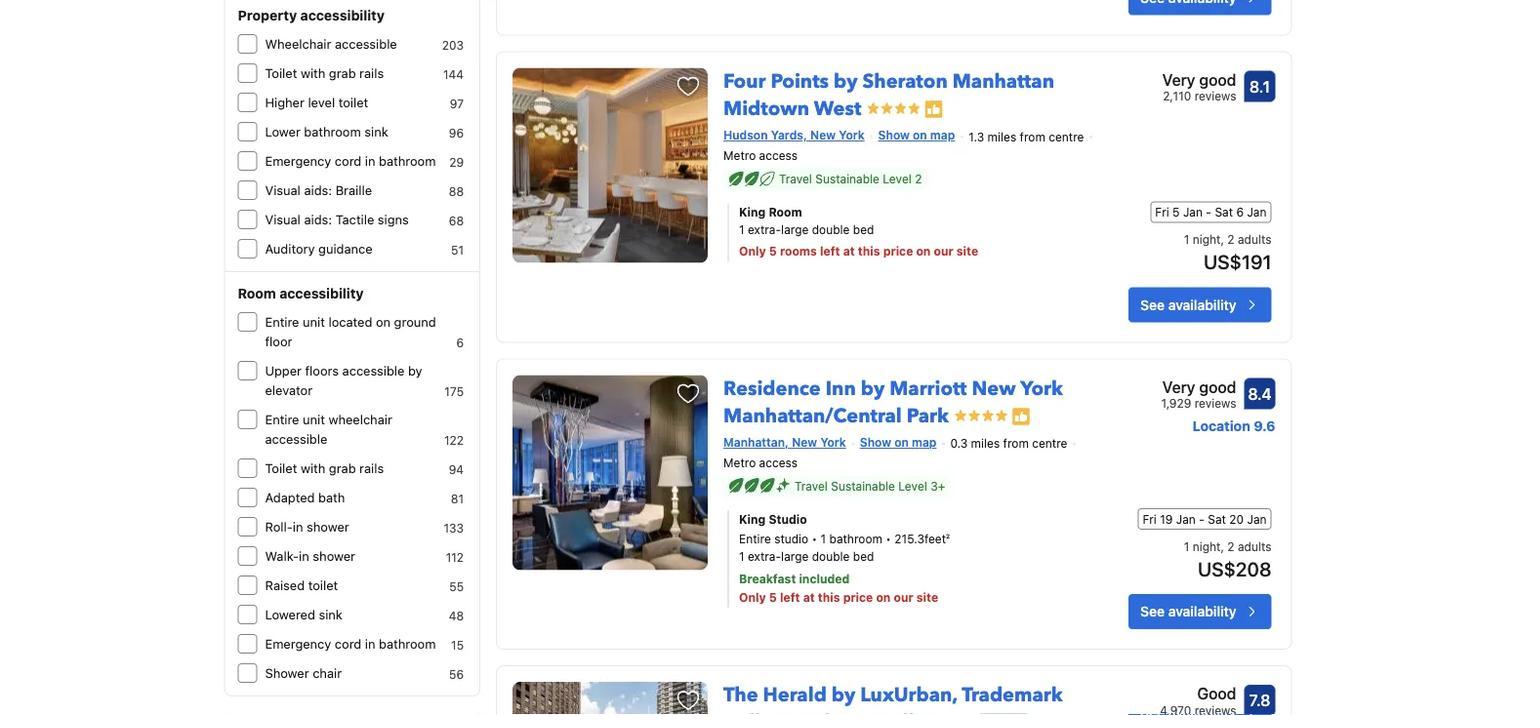 Task type: locate. For each thing, give the bounding box(es) containing it.
5
[[1173, 205, 1180, 219], [769, 244, 777, 258], [769, 591, 777, 604]]

map for marriott
[[912, 436, 937, 449]]

guidance
[[318, 242, 373, 256]]

0 vertical spatial very good element
[[1163, 68, 1237, 91]]

metro inside 0.3 miles from centre metro access
[[724, 456, 756, 470]]

1 vertical spatial adults
[[1238, 540, 1272, 554]]

,
[[1221, 233, 1225, 246], [1221, 540, 1225, 554]]

0 vertical spatial adults
[[1238, 233, 1272, 246]]

1 vertical spatial from
[[1004, 437, 1029, 451]]

1 double from the top
[[812, 223, 850, 237]]

toilet right level
[[339, 95, 368, 110]]

0 vertical spatial double
[[812, 223, 850, 237]]

1 vertical spatial sustainable
[[831, 479, 896, 493]]

auditory guidance
[[265, 242, 373, 256]]

2 night from the top
[[1193, 540, 1221, 554]]

1 extra- from the top
[[748, 223, 781, 237]]

floors
[[305, 364, 339, 378]]

night down fri 19 jan - sat 20 jan
[[1193, 540, 1221, 554]]

1 vertical spatial -
[[1199, 513, 1205, 526]]

1 access from the top
[[759, 149, 798, 162]]

1 down fri 19 jan - sat 20 jan
[[1184, 540, 1190, 554]]

2 see availability from the top
[[1141, 604, 1237, 620]]

2 extra- from the top
[[748, 550, 781, 563]]

king inside the king studio entire studio • 1 bathroom • 215.3feet² 1 extra-large double bed breakfast included only 5 left at this price on our site
[[739, 513, 766, 526]]

2 availability from the top
[[1169, 604, 1237, 620]]

1 see from the top
[[1141, 297, 1165, 313]]

1 vertical spatial this
[[818, 591, 840, 604]]

see availability link for four points by sheraton manhattan midtown west
[[1129, 287, 1272, 323]]

1 vertical spatial centre
[[1032, 437, 1068, 451]]

show on map down park on the right of page
[[860, 436, 937, 449]]

emergency
[[265, 154, 331, 168], [265, 637, 331, 652]]

scored 8.4 element
[[1245, 378, 1276, 409]]

visual aids: braille
[[265, 183, 372, 198]]

0 vertical spatial aids:
[[304, 183, 332, 198]]

unit down room accessibility
[[303, 315, 325, 330]]

2 toilet from the top
[[265, 461, 297, 476]]

this property is part of our preferred partner programme. it is committed to providing commendable service and good value. it will pay us a higher commission if you make a booking. image
[[924, 100, 944, 119], [1012, 407, 1031, 427]]

reviews right 2,110
[[1195, 89, 1237, 103]]

unit down elevator
[[303, 413, 325, 427]]

this property is part of our preferred partner programme. it is committed to providing commendable service and good value. it will pay us a higher commission if you make a booking. image for manhattan
[[924, 100, 944, 119]]

2 inside 1 night , 2 adults us$191
[[1228, 233, 1235, 246]]

the
[[724, 683, 758, 709]]

availability down "us$191"
[[1169, 297, 1237, 313]]

0 vertical spatial only
[[739, 244, 766, 258]]

show down residence inn by marriott new york manhattan/central park
[[860, 436, 892, 449]]

1
[[739, 223, 745, 237], [1184, 233, 1190, 246], [821, 532, 826, 546], [1184, 540, 1190, 554], [739, 550, 745, 563]]

1 vertical spatial very
[[1163, 378, 1196, 396]]

west
[[814, 95, 862, 122]]

sustainable up the king room 1 extra-large double bed only 5 rooms left at this price on our site
[[816, 172, 880, 186]]

level left 3+ at the right of the page
[[899, 479, 928, 493]]

residence inn by marriott new york manhattan/central park
[[724, 375, 1063, 429]]

1 see availability from the top
[[1141, 297, 1237, 313]]

1 good from the top
[[1200, 70, 1237, 89]]

very good element up location
[[1162, 375, 1237, 399]]

2 grab from the top
[[329, 461, 356, 476]]

2 unit from the top
[[303, 413, 325, 427]]

2 • from the left
[[886, 532, 892, 546]]

1 vertical spatial king
[[739, 513, 766, 526]]

miles inside the 1.3 miles from centre metro access
[[988, 130, 1017, 143]]

1 vertical spatial our
[[894, 591, 914, 604]]

this down king room link
[[858, 244, 880, 258]]

1 grab from the top
[[329, 66, 356, 81]]

extra- inside the king room 1 extra-large double bed only 5 rooms left at this price on our site
[[748, 223, 781, 237]]

55
[[449, 580, 464, 594]]

show down 'four points by sheraton manhattan midtown west'
[[879, 128, 910, 142]]

access for manhattan/central
[[759, 456, 798, 470]]

0 vertical spatial price
[[883, 244, 913, 258]]

reviews up location
[[1195, 397, 1237, 410]]

bed inside the king room 1 extra-large double bed only 5 rooms left at this price on our site
[[853, 223, 874, 237]]

left down 'breakfast'
[[780, 591, 800, 604]]

144
[[443, 67, 464, 81]]

price down king room link
[[883, 244, 913, 258]]

rails down 'wheelchair accessible'
[[360, 66, 384, 81]]

emergency up shower chair
[[265, 637, 331, 652]]

new
[[811, 128, 836, 142], [972, 375, 1016, 402], [792, 436, 818, 449]]

toilet with grab rails up level
[[265, 66, 384, 81]]

2 large from the top
[[781, 550, 809, 563]]

1 vertical spatial new
[[972, 375, 1016, 402]]

1 metro from the top
[[724, 149, 756, 162]]

left inside the king studio entire studio • 1 bathroom • 215.3feet² 1 extra-large double bed breakfast included only 5 left at this price on our site
[[780, 591, 800, 604]]

• right studio
[[812, 532, 818, 546]]

miles for manhattan
[[988, 130, 1017, 143]]

sustainable
[[816, 172, 880, 186], [831, 479, 896, 493]]

15
[[451, 639, 464, 652]]

0 vertical spatial 6
[[1237, 205, 1244, 219]]

room up floor
[[238, 286, 276, 302]]

2 with from the top
[[301, 461, 325, 476]]

see availability down us$208 at the right of the page
[[1141, 604, 1237, 620]]

accessible inside the "entire unit wheelchair accessible"
[[265, 432, 327, 447]]

bed down king room link
[[853, 223, 874, 237]]

5 inside the king room 1 extra-large double bed only 5 rooms left at this price on our site
[[769, 244, 777, 258]]

2 up us$208 at the right of the page
[[1228, 540, 1235, 554]]

king for residence inn by marriott new york manhattan/central park
[[739, 513, 766, 526]]

2 see from the top
[[1141, 604, 1165, 620]]

unit inside the "entire unit wheelchair accessible"
[[303, 413, 325, 427]]

2 vertical spatial york
[[821, 436, 847, 449]]

1 horizontal spatial our
[[934, 244, 954, 258]]

by up west
[[834, 68, 858, 95]]

• down king studio link
[[886, 532, 892, 546]]

1 rails from the top
[[360, 66, 384, 81]]

only inside the king room 1 extra-large double bed only 5 rooms left at this price on our site
[[739, 244, 766, 258]]

from right 0.3
[[1004, 437, 1029, 451]]

2 only from the top
[[739, 591, 766, 604]]

see availability link down "us$191"
[[1129, 287, 1272, 323]]

price inside the king room 1 extra-large double bed only 5 rooms left at this price on our site
[[883, 244, 913, 258]]

from for residence inn by marriott new york manhattan/central park
[[1004, 437, 1029, 451]]

2 , from the top
[[1221, 540, 1225, 554]]

0 vertical spatial new
[[811, 128, 836, 142]]

1 vertical spatial toilet with grab rails
[[265, 461, 384, 476]]

sustainable down 0.3 miles from centre metro access
[[831, 479, 896, 493]]

extra- up rooms
[[748, 223, 781, 237]]

0 vertical spatial visual
[[265, 183, 301, 198]]

1 vertical spatial accessibility
[[280, 286, 364, 302]]

1 reviews from the top
[[1195, 89, 1237, 103]]

entire inside the king studio entire studio • 1 bathroom • 215.3feet² 1 extra-large double bed breakfast included only 5 left at this price on our site
[[739, 532, 771, 546]]

1 vertical spatial night
[[1193, 540, 1221, 554]]

rails for 94
[[360, 461, 384, 476]]

floor
[[265, 334, 292, 349]]

see availability down 1 night , 2 adults us$191
[[1141, 297, 1237, 313]]

only
[[739, 244, 766, 258], [739, 591, 766, 604]]

0 vertical spatial entire
[[265, 315, 299, 330]]

1 , from the top
[[1221, 233, 1225, 246]]

1 vertical spatial ,
[[1221, 540, 1225, 554]]

with up higher level toilet
[[301, 66, 325, 81]]

0 horizontal spatial this
[[818, 591, 840, 604]]

0 vertical spatial centre
[[1049, 130, 1084, 143]]

2 for york
[[1228, 540, 1235, 554]]

0 vertical spatial this property is part of our preferred partner programme. it is committed to providing commendable service and good value. it will pay us a higher commission if you make a booking. image
[[924, 100, 944, 119]]

from right 1.3 at the right top of page
[[1020, 130, 1046, 143]]

reviews inside very good 1,929 reviews
[[1195, 397, 1237, 410]]

braille
[[336, 183, 372, 198]]

entire inside entire unit located on ground floor
[[265, 315, 299, 330]]

accessibility up located
[[280, 286, 364, 302]]

1 horizontal spatial this
[[858, 244, 880, 258]]

1 unit from the top
[[303, 315, 325, 330]]

1 vertical spatial show
[[860, 436, 892, 449]]

1 toilet with grab rails from the top
[[265, 66, 384, 81]]

, for four points by sheraton manhattan midtown west
[[1221, 233, 1225, 246]]

with up adapted bath
[[301, 461, 325, 476]]

1 emergency cord in bathroom from the top
[[265, 154, 436, 168]]

1 vertical spatial room
[[238, 286, 276, 302]]

this property is part of our preferred partner programme. it is committed to providing commendable service and good value. it will pay us a higher commission if you make a booking. image
[[924, 100, 944, 119], [1012, 407, 1031, 427]]

0 horizontal spatial •
[[812, 532, 818, 546]]

shower
[[265, 667, 309, 681]]

1 aids: from the top
[[304, 183, 332, 198]]

by inside 'four points by sheraton manhattan midtown west'
[[834, 68, 858, 95]]

0 vertical spatial room
[[769, 205, 802, 219]]

room accessibility
[[238, 286, 364, 302]]

entire left studio
[[739, 532, 771, 546]]

see availability
[[1141, 297, 1237, 313], [1141, 604, 1237, 620]]

grab down 'wheelchair accessible'
[[329, 66, 356, 81]]

double inside the king room 1 extra-large double bed only 5 rooms left at this price on our site
[[812, 223, 850, 237]]

this down included
[[818, 591, 840, 604]]

0 horizontal spatial 6
[[456, 336, 464, 350]]

, up us$208 at the right of the page
[[1221, 540, 1225, 554]]

0 vertical spatial toilet with grab rails
[[265, 66, 384, 81]]

sink
[[365, 125, 388, 139], [319, 608, 343, 623]]

good element
[[1160, 683, 1237, 706]]

access inside 0.3 miles from centre metro access
[[759, 456, 798, 470]]

1 vertical spatial travel
[[795, 479, 828, 493]]

0 vertical spatial at
[[843, 244, 855, 258]]

toilet
[[265, 66, 297, 81], [265, 461, 297, 476]]

1 inside the king room 1 extra-large double bed only 5 rooms left at this price on our site
[[739, 223, 745, 237]]

2 metro from the top
[[724, 456, 756, 470]]

0 horizontal spatial price
[[843, 591, 873, 604]]

1 vertical spatial aids:
[[304, 212, 332, 227]]

entire up floor
[[265, 315, 299, 330]]

our down 215.3feet²
[[894, 591, 914, 604]]

unit for wheelchair
[[303, 413, 325, 427]]

good up location
[[1200, 378, 1237, 396]]

1 large from the top
[[781, 223, 809, 237]]

miles for new
[[971, 437, 1000, 451]]

in down adapted bath
[[293, 520, 303, 535]]

our inside the king room 1 extra-large double bed only 5 rooms left at this price on our site
[[934, 244, 954, 258]]

marriott
[[890, 375, 967, 402]]

metro for four points by sheraton manhattan midtown west
[[724, 149, 756, 162]]

property accessibility
[[238, 7, 385, 23]]

2 very from the top
[[1163, 378, 1196, 396]]

0 vertical spatial bed
[[853, 223, 874, 237]]

in left '15'
[[365, 637, 376, 652]]

this property is part of our preferred partner programme. it is committed to providing commendable service and good value. it will pay us a higher commission if you make a booking. image for manhattan
[[924, 100, 944, 119]]

rails down wheelchair
[[360, 461, 384, 476]]

sink right lowered
[[319, 608, 343, 623]]

king down the hudson
[[739, 205, 766, 219]]

cord for 29
[[335, 154, 362, 168]]

0 vertical spatial access
[[759, 149, 798, 162]]

good inside very good 1,929 reviews
[[1200, 378, 1237, 396]]

centre inside the 1.3 miles from centre metro access
[[1049, 130, 1084, 143]]

from inside 0.3 miles from centre metro access
[[1004, 437, 1029, 451]]

night down fri 5 jan - sat 6 jan
[[1193, 233, 1221, 246]]

by inside residence inn by marriott new york manhattan/central park
[[861, 375, 885, 402]]

1 night , 2 adults us$208
[[1184, 540, 1272, 581]]

1 vertical spatial toilet
[[265, 461, 297, 476]]

aids: for tactile
[[304, 212, 332, 227]]

on
[[913, 128, 927, 142], [916, 244, 931, 258], [376, 315, 391, 330], [895, 436, 909, 449], [876, 591, 891, 604]]

1 vertical spatial map
[[912, 436, 937, 449]]

lower bathroom sink
[[265, 125, 388, 139]]

1 cord from the top
[[335, 154, 362, 168]]

accessible
[[335, 37, 397, 51], [342, 364, 405, 378], [265, 432, 327, 447]]

aids:
[[304, 183, 332, 198], [304, 212, 332, 227]]

0 vertical spatial reviews
[[1195, 89, 1237, 103]]

aids: down visual aids: braille
[[304, 212, 332, 227]]

level
[[308, 95, 335, 110]]

site down 215.3feet²
[[917, 591, 939, 604]]

only inside the king studio entire studio • 1 bathroom • 215.3feet² 1 extra-large double bed breakfast included only 5 left at this price on our site
[[739, 591, 766, 604]]

1 vertical spatial miles
[[971, 437, 1000, 451]]

by for by
[[832, 683, 856, 709]]

at right rooms
[[843, 244, 855, 258]]

unit inside entire unit located on ground floor
[[303, 315, 325, 330]]

with for 94
[[301, 461, 325, 476]]

1 see availability link from the top
[[1129, 287, 1272, 323]]

york
[[839, 128, 865, 142], [1021, 375, 1063, 402], [821, 436, 847, 449]]

shower down 'roll-in shower'
[[313, 549, 355, 564]]

availability
[[1169, 297, 1237, 313], [1169, 604, 1237, 620]]

0 vertical spatial good
[[1200, 70, 1237, 89]]

0 horizontal spatial this property is part of our preferred partner programme. it is committed to providing commendable service and good value. it will pay us a higher commission if you make a booking. image
[[924, 100, 944, 119]]

0 vertical spatial ,
[[1221, 233, 1225, 246]]

0 vertical spatial site
[[957, 244, 979, 258]]

1 vertical spatial large
[[781, 550, 809, 563]]

0 vertical spatial emergency cord in bathroom
[[265, 154, 436, 168]]

on inside entire unit located on ground floor
[[376, 315, 391, 330]]

0 vertical spatial this
[[858, 244, 880, 258]]

very good 2,110 reviews
[[1163, 70, 1237, 103]]

2 vertical spatial 2
[[1228, 540, 1235, 554]]

york inside residence inn by marriott new york manhattan/central park
[[1021, 375, 1063, 402]]

0 horizontal spatial room
[[238, 286, 276, 302]]

bathroom down level
[[304, 125, 361, 139]]

night
[[1193, 233, 1221, 246], [1193, 540, 1221, 554]]

1 horizontal spatial this property is part of our preferred partner programme. it is committed to providing commendable service and good value. it will pay us a higher commission if you make a booking. image
[[1012, 407, 1031, 427]]

2 king from the top
[[739, 513, 766, 526]]

1 horizontal spatial price
[[883, 244, 913, 258]]

sustainable for manhattan/central
[[831, 479, 896, 493]]

0 vertical spatial sustainable
[[816, 172, 880, 186]]

1 vertical spatial very good element
[[1162, 375, 1237, 399]]

2 aids: from the top
[[304, 212, 332, 227]]

access inside the 1.3 miles from centre metro access
[[759, 149, 798, 162]]

1 with from the top
[[301, 66, 325, 81]]

6 up 175 at bottom left
[[456, 336, 464, 350]]

0 vertical spatial unit
[[303, 315, 325, 330]]

access down manhattan, new york
[[759, 456, 798, 470]]

show
[[879, 128, 910, 142], [860, 436, 892, 449]]

see
[[1141, 297, 1165, 313], [1141, 604, 1165, 620]]

2 visual from the top
[[265, 212, 301, 227]]

2 good from the top
[[1200, 378, 1237, 396]]

location 9.6
[[1193, 418, 1276, 434]]

toilet with grab rails for 144
[[265, 66, 384, 81]]

this property is part of our preferred partner programme. it is committed to providing commendable service and good value. it will pay us a higher commission if you make a booking. image for new
[[1012, 407, 1031, 427]]

residence
[[724, 375, 821, 402]]

1 only from the top
[[739, 244, 766, 258]]

2 emergency cord in bathroom from the top
[[265, 637, 436, 652]]

large down studio
[[781, 550, 809, 563]]

2 rails from the top
[[360, 461, 384, 476]]

toilet with grab rails up bath
[[265, 461, 384, 476]]

1 vertical spatial york
[[1021, 375, 1063, 402]]

- up 1 night , 2 adults us$191
[[1206, 205, 1212, 219]]

0 horizontal spatial left
[[780, 591, 800, 604]]

sustainable for west
[[816, 172, 880, 186]]

very up 1,929
[[1163, 378, 1196, 396]]

bathroom left 29
[[379, 154, 436, 168]]

1 vertical spatial site
[[917, 591, 939, 604]]

entire inside the "entire unit wheelchair accessible"
[[265, 413, 299, 427]]

four points by sheraton manhattan midtown west
[[724, 68, 1055, 122]]

price down included
[[843, 591, 873, 604]]

1 vertical spatial cord
[[335, 637, 362, 652]]

toilet for 94
[[265, 461, 297, 476]]

wheelchair
[[265, 37, 331, 51]]

very inside very good 1,929 reviews
[[1163, 378, 1196, 396]]

room inside the king room 1 extra-large double bed only 5 rooms left at this price on our site
[[769, 205, 802, 219]]

night inside 1 night , 2 adults us$191
[[1193, 233, 1221, 246]]

1 visual from the top
[[265, 183, 301, 198]]

very inside very good 2,110 reviews
[[1163, 70, 1196, 89]]

0 vertical spatial 2
[[915, 172, 922, 186]]

0 vertical spatial extra-
[[748, 223, 781, 237]]

0 vertical spatial miles
[[988, 130, 1017, 143]]

reviews inside very good 2,110 reviews
[[1195, 89, 1237, 103]]

-
[[1206, 205, 1212, 219], [1199, 513, 1205, 526]]

very good element
[[1163, 68, 1237, 91], [1162, 375, 1237, 399]]

metro inside the 1.3 miles from centre metro access
[[724, 149, 756, 162]]

0 vertical spatial this property is part of our preferred partner programme. it is committed to providing commendable service and good value. it will pay us a higher commission if you make a booking. image
[[924, 100, 944, 119]]

5 inside the king studio entire studio • 1 bathroom • 215.3feet² 1 extra-large double bed breakfast included only 5 left at this price on our site
[[769, 591, 777, 604]]

king inside the king room 1 extra-large double bed only 5 rooms left at this price on our site
[[739, 205, 766, 219]]

1 adults from the top
[[1238, 233, 1272, 246]]

0 vertical spatial map
[[931, 128, 955, 142]]

cord up chair
[[335, 637, 362, 652]]

unit for located
[[303, 315, 325, 330]]

visual up auditory
[[265, 212, 301, 227]]

our inside the king studio entire studio • 1 bathroom • 215.3feet² 1 extra-large double bed breakfast included only 5 left at this price on our site
[[894, 591, 914, 604]]

adults for residence inn by marriott new york manhattan/central park
[[1238, 540, 1272, 554]]

from for four points by sheraton manhattan midtown west
[[1020, 130, 1046, 143]]

sat for four points by sheraton manhattan midtown west
[[1215, 205, 1233, 219]]

2 inside the 1 night , 2 adults us$208
[[1228, 540, 1235, 554]]

adapted
[[265, 491, 315, 505]]

access down yards,
[[759, 149, 798, 162]]

entire down elevator
[[265, 413, 299, 427]]

0 horizontal spatial sink
[[319, 608, 343, 623]]

shower chair
[[265, 667, 342, 681]]

1 vertical spatial sink
[[319, 608, 343, 623]]

0 vertical spatial fri
[[1156, 205, 1170, 219]]

1 vertical spatial sat
[[1208, 513, 1226, 526]]

hudson yards, new york
[[724, 128, 865, 142]]

cord up braille
[[335, 154, 362, 168]]

at down included
[[803, 591, 815, 604]]

0 vertical spatial sink
[[365, 125, 388, 139]]

2 adults from the top
[[1238, 540, 1272, 554]]

double up rooms
[[812, 223, 850, 237]]

2 up "us$191"
[[1228, 233, 1235, 246]]

sat for residence inn by marriott new york manhattan/central park
[[1208, 513, 1226, 526]]

1 vertical spatial fri
[[1143, 513, 1157, 526]]

0 horizontal spatial this property is part of our preferred partner programme. it is committed to providing commendable service and good value. it will pay us a higher commission if you make a booking. image
[[924, 100, 944, 119]]

double up included
[[812, 550, 850, 563]]

travel up studio
[[795, 479, 828, 493]]

accessible inside upper floors accessible by elevator
[[342, 364, 405, 378]]

0 horizontal spatial our
[[894, 591, 914, 604]]

at inside the king studio entire studio • 1 bathroom • 215.3feet² 1 extra-large double bed breakfast included only 5 left at this price on our site
[[803, 591, 815, 604]]

very good element for 8.1
[[1163, 68, 1237, 91]]

bed down king studio link
[[853, 550, 874, 563]]

scored 7.8 element
[[1245, 686, 1276, 716]]

upper floors accessible by elevator
[[265, 364, 423, 398]]

, up "us$191"
[[1221, 233, 1225, 246]]

56
[[449, 668, 464, 682]]

1 toilet from the top
[[265, 66, 297, 81]]

1 horizontal spatial sink
[[365, 125, 388, 139]]

adults inside the 1 night , 2 adults us$208
[[1238, 540, 1272, 554]]

0 vertical spatial grab
[[329, 66, 356, 81]]

from inside the 1.3 miles from centre metro access
[[1020, 130, 1046, 143]]

manhattan, new york
[[724, 436, 847, 449]]

1 horizontal spatial room
[[769, 205, 802, 219]]

higher
[[265, 95, 305, 110]]

miles right 0.3
[[971, 437, 1000, 451]]

1 king from the top
[[739, 205, 766, 219]]

map left 1.3 at the right top of page
[[931, 128, 955, 142]]

new right marriott
[[972, 375, 1016, 402]]

availability for residence inn by marriott new york manhattan/central park
[[1169, 604, 1237, 620]]

adults inside 1 night , 2 adults us$191
[[1238, 233, 1272, 246]]

miles right 1.3 at the right top of page
[[988, 130, 1017, 143]]

residence inn by marriott new york manhattan/central park image
[[513, 375, 708, 571]]

2 toilet with grab rails from the top
[[265, 461, 384, 476]]

1 emergency from the top
[[265, 154, 331, 168]]

good
[[1198, 685, 1237, 704]]

2 cord from the top
[[335, 637, 362, 652]]

miles
[[988, 130, 1017, 143], [971, 437, 1000, 451]]

1 vertical spatial 5
[[769, 244, 777, 258]]

6 up 1 night , 2 adults us$191
[[1237, 205, 1244, 219]]

visual aids: tactile signs
[[265, 212, 409, 227]]

toilet down walk-in shower
[[308, 579, 338, 593]]

king room 1 extra-large double bed only 5 rooms left at this price on our site
[[739, 205, 979, 258]]

breakfast
[[739, 573, 796, 586]]

, inside the 1 night , 2 adults us$208
[[1221, 540, 1225, 554]]

scored 8.1 element
[[1245, 71, 1276, 102]]

2 bed from the top
[[853, 550, 874, 563]]

manhattan/central
[[724, 403, 902, 429]]

1 vertical spatial at
[[803, 591, 815, 604]]

travel sustainable level 2
[[779, 172, 922, 186]]

toilet
[[339, 95, 368, 110], [308, 579, 338, 593]]

price inside the king studio entire studio • 1 bathroom • 215.3feet² 1 extra-large double bed breakfast included only 5 left at this price on our site
[[843, 591, 873, 604]]

2
[[915, 172, 922, 186], [1228, 233, 1235, 246], [1228, 540, 1235, 554]]

0 vertical spatial see availability link
[[1129, 287, 1272, 323]]

metro down manhattan,
[[724, 456, 756, 470]]

2 access from the top
[[759, 456, 798, 470]]

0 vertical spatial show
[[879, 128, 910, 142]]

very up 2,110
[[1163, 70, 1196, 89]]

1 bed from the top
[[853, 223, 874, 237]]

emergency cord in bathroom up chair
[[265, 637, 436, 652]]

2 emergency from the top
[[265, 637, 331, 652]]

accessible down elevator
[[265, 432, 327, 447]]

1 horizontal spatial -
[[1206, 205, 1212, 219]]

1 vertical spatial reviews
[[1195, 397, 1237, 410]]

very for 8.4
[[1163, 378, 1196, 396]]

in up braille
[[365, 154, 376, 168]]

accessible down property accessibility at left top
[[335, 37, 397, 51]]

jan
[[1184, 205, 1203, 219], [1248, 205, 1267, 219], [1177, 513, 1196, 526], [1248, 513, 1267, 526]]

only down 'breakfast'
[[739, 591, 766, 604]]

centre inside 0.3 miles from centre metro access
[[1032, 437, 1068, 451]]

in up raised toilet
[[299, 549, 309, 564]]

very for 8.1
[[1163, 70, 1196, 89]]

site inside the king room 1 extra-large double bed only 5 rooms left at this price on our site
[[957, 244, 979, 258]]

1 vertical spatial grab
[[329, 461, 356, 476]]

left
[[820, 244, 840, 258], [780, 591, 800, 604]]

0 vertical spatial rails
[[360, 66, 384, 81]]

2 see availability link from the top
[[1129, 595, 1272, 630]]

1 vertical spatial price
[[843, 591, 873, 604]]

on left ground
[[376, 315, 391, 330]]

king left studio
[[739, 513, 766, 526]]

0 horizontal spatial site
[[917, 591, 939, 604]]

112
[[446, 551, 464, 564]]

on down 'four points by sheraton manhattan midtown west'
[[913, 128, 927, 142]]

level down the 1.3 miles from centre metro access
[[883, 172, 912, 186]]

2 double from the top
[[812, 550, 850, 563]]

at
[[843, 244, 855, 258], [803, 591, 815, 604]]

toilet up higher
[[265, 66, 297, 81]]

availability for four points by sheraton manhattan midtown west
[[1169, 297, 1237, 313]]

adapted bath
[[265, 491, 345, 505]]

97
[[450, 97, 464, 110]]

1 availability from the top
[[1169, 297, 1237, 313]]

reviews for 8.4
[[1195, 397, 1237, 410]]

rails
[[360, 66, 384, 81], [360, 461, 384, 476]]

metro
[[724, 149, 756, 162], [724, 456, 756, 470]]

1 vertical spatial emergency cord in bathroom
[[265, 637, 436, 652]]

0 vertical spatial large
[[781, 223, 809, 237]]

emergency cord in bathroom for 29
[[265, 154, 436, 168]]

1 vertical spatial double
[[812, 550, 850, 563]]

raised
[[265, 579, 305, 593]]

centre right 0.3
[[1032, 437, 1068, 451]]

1 very from the top
[[1163, 70, 1196, 89]]

2 reviews from the top
[[1195, 397, 1237, 410]]

miles inside 0.3 miles from centre metro access
[[971, 437, 1000, 451]]

night inside the 1 night , 2 adults us$208
[[1193, 540, 1221, 554]]

toilet with grab rails for 94
[[265, 461, 384, 476]]

accessibility up 'wheelchair accessible'
[[300, 7, 385, 23]]

1 vertical spatial see availability
[[1141, 604, 1237, 620]]

this property is part of our preferred partner programme. it is committed to providing commendable service and good value. it will pay us a higher commission if you make a booking. image down sheraton on the right
[[924, 100, 944, 119]]

by down ground
[[408, 364, 423, 378]]

see for residence inn by marriott new york manhattan/central park
[[1141, 604, 1165, 620]]

bathroom left '15'
[[379, 637, 436, 652]]

show on map
[[879, 128, 955, 142], [860, 436, 937, 449]]

large
[[781, 223, 809, 237], [781, 550, 809, 563]]

, inside 1 night , 2 adults us$191
[[1221, 233, 1225, 246]]

1 vertical spatial bed
[[853, 550, 874, 563]]

0 vertical spatial see
[[1141, 297, 1165, 313]]

0 vertical spatial cord
[[335, 154, 362, 168]]

bath
[[318, 491, 345, 505]]

good inside very good 2,110 reviews
[[1200, 70, 1237, 89]]

1 night from the top
[[1193, 233, 1221, 246]]

shower for walk-in shower
[[313, 549, 355, 564]]

1 vertical spatial entire
[[265, 413, 299, 427]]



Task type: vqa. For each thing, say whether or not it's contained in the screenshot.
floor
yes



Task type: describe. For each thing, give the bounding box(es) containing it.
inn
[[826, 375, 856, 402]]

manhattan,
[[724, 436, 789, 449]]

bed inside the king studio entire studio • 1 bathroom • 215.3feet² 1 extra-large double bed breakfast included only 5 left at this price on our site
[[853, 550, 874, 563]]

on down park on the right of page
[[895, 436, 909, 449]]

large inside the king studio entire studio • 1 bathroom • 215.3feet² 1 extra-large double bed breakfast included only 5 left at this price on our site
[[781, 550, 809, 563]]

walk-
[[265, 549, 299, 564]]

2,110
[[1163, 89, 1192, 103]]

on inside the king studio entire studio • 1 bathroom • 215.3feet² 1 extra-large double bed breakfast included only 5 left at this price on our site
[[876, 591, 891, 604]]

ground
[[394, 315, 436, 330]]

auditory
[[265, 242, 315, 256]]

entire for entire unit located on ground floor
[[265, 315, 299, 330]]

level for manhattan/central
[[899, 479, 928, 493]]

- for four points by sheraton manhattan midtown west
[[1206, 205, 1212, 219]]

1 up 'breakfast'
[[739, 550, 745, 563]]

raised toilet
[[265, 579, 338, 593]]

travel sustainable level 3+
[[795, 479, 946, 493]]

this property is part of our preferred partner programme. it is committed to providing commendable service and good value. it will pay us a higher commission if you make a booking. image for new
[[1012, 407, 1031, 427]]

luxurban,
[[861, 683, 958, 709]]

1,929
[[1162, 397, 1192, 410]]

good for 8.4
[[1200, 378, 1237, 396]]

night for residence inn by marriott new york manhattan/central park
[[1193, 540, 1221, 554]]

1 inside the 1 night , 2 adults us$208
[[1184, 540, 1190, 554]]

show for west
[[879, 128, 910, 142]]

travel for west
[[779, 172, 812, 186]]

1 vertical spatial 6
[[456, 336, 464, 350]]

midtown
[[724, 95, 810, 122]]

0 vertical spatial toilet
[[339, 95, 368, 110]]

1.3 miles from centre metro access
[[724, 130, 1084, 162]]

hudson
[[724, 128, 768, 142]]

81
[[451, 492, 464, 506]]

0.3 miles from centre metro access
[[724, 437, 1068, 470]]

0 vertical spatial accessible
[[335, 37, 397, 51]]

centre for residence inn by marriott new york manhattan/central park
[[1032, 437, 1068, 451]]

19
[[1160, 513, 1173, 526]]

by for west
[[834, 68, 858, 95]]

herald
[[763, 683, 827, 709]]

four
[[724, 68, 766, 95]]

grab for 94
[[329, 461, 356, 476]]

fri for residence inn by marriott new york manhattan/central park
[[1143, 513, 1157, 526]]

see availability for four points by sheraton manhattan midtown west
[[1141, 297, 1237, 313]]

203
[[442, 38, 464, 52]]

fri 19 jan - sat 20 jan
[[1143, 513, 1267, 526]]

7.8
[[1250, 692, 1271, 710]]

lowered
[[265, 608, 315, 623]]

studio
[[775, 532, 809, 546]]

0 vertical spatial 5
[[1173, 205, 1180, 219]]

located
[[329, 315, 372, 330]]

entire for entire unit wheelchair accessible
[[265, 413, 299, 427]]

1.3
[[969, 130, 985, 143]]

metro for residence inn by marriott new york manhattan/central park
[[724, 456, 756, 470]]

access for west
[[759, 149, 798, 162]]

residence inn by marriott new york manhattan/central park link
[[724, 367, 1063, 429]]

96
[[449, 126, 464, 140]]

king for four points by sheraton manhattan midtown west
[[739, 205, 766, 219]]

accessibility for room accessibility
[[280, 286, 364, 302]]

emergency for 29
[[265, 154, 331, 168]]

this inside the king room 1 extra-large double bed only 5 rooms left at this price on our site
[[858, 244, 880, 258]]

cord for 15
[[335, 637, 362, 652]]

visual for visual aids: braille
[[265, 183, 301, 198]]

centre for four points by sheraton manhattan midtown west
[[1049, 130, 1084, 143]]

68
[[449, 214, 464, 228]]

rooms
[[780, 244, 817, 258]]

location
[[1193, 418, 1251, 434]]

at inside the king room 1 extra-large double bed only 5 rooms left at this price on our site
[[843, 244, 855, 258]]

us$208
[[1198, 558, 1272, 581]]

travel for manhattan/central
[[795, 479, 828, 493]]

bathroom inside the king studio entire studio • 1 bathroom • 215.3feet² 1 extra-large double bed breakfast included only 5 left at this price on our site
[[830, 532, 883, 546]]

show for manhattan/central
[[860, 436, 892, 449]]

walk-in shower
[[265, 549, 355, 564]]

visual for visual aids: tactile signs
[[265, 212, 301, 227]]

double inside the king studio entire studio • 1 bathroom • 215.3feet² 1 extra-large double bed breakfast included only 5 left at this price on our site
[[812, 550, 850, 563]]

215.3feet²
[[895, 532, 950, 546]]

1 vertical spatial toilet
[[308, 579, 338, 593]]

show on map for manhattan/central
[[860, 436, 937, 449]]

very good 1,929 reviews
[[1162, 378, 1237, 410]]

adults for four points by sheraton manhattan midtown west
[[1238, 233, 1272, 246]]

29
[[449, 155, 464, 169]]

grab for 144
[[329, 66, 356, 81]]

lower
[[265, 125, 301, 139]]

level for west
[[883, 172, 912, 186]]

extra- inside the king studio entire studio • 1 bathroom • 215.3feet² 1 extra-large double bed breakfast included only 5 left at this price on our site
[[748, 550, 781, 563]]

by down herald
[[825, 710, 849, 716]]

with for 144
[[301, 66, 325, 81]]

the herald by luxurban, trademark collection by wyndham link
[[724, 675, 1063, 716]]

chair
[[313, 667, 342, 681]]

left inside the king room 1 extra-large double bed only 5 rooms left at this price on our site
[[820, 244, 840, 258]]

higher level toilet
[[265, 95, 368, 110]]

wheelchair
[[329, 413, 392, 427]]

trademark
[[962, 683, 1063, 709]]

yards,
[[771, 128, 808, 142]]

1 night , 2 adults us$191
[[1184, 233, 1272, 273]]

elevator
[[265, 383, 313, 398]]

entire unit located on ground floor
[[265, 315, 436, 349]]

wyndham
[[853, 710, 950, 716]]

night for four points by sheraton manhattan midtown west
[[1193, 233, 1221, 246]]

rails for 144
[[360, 66, 384, 81]]

fri 5 jan - sat 6 jan
[[1156, 205, 1267, 219]]

0.3
[[951, 437, 968, 451]]

1 • from the left
[[812, 532, 818, 546]]

emergency for 15
[[265, 637, 331, 652]]

see availability for residence inn by marriott new york manhattan/central park
[[1141, 604, 1237, 620]]

2 vertical spatial new
[[792, 436, 818, 449]]

1 right studio
[[821, 532, 826, 546]]

accessibility for property accessibility
[[300, 7, 385, 23]]

reviews for 8.1
[[1195, 89, 1237, 103]]

8.1
[[1250, 77, 1271, 96]]

see availability link for residence inn by marriott new york manhattan/central park
[[1129, 595, 1272, 630]]

new inside residence inn by marriott new york manhattan/central park
[[972, 375, 1016, 402]]

king room link
[[739, 203, 1069, 221]]

the herald by luxurban, trademark collection by wyndham
[[724, 683, 1063, 716]]

this inside the king studio entire studio • 1 bathroom • 215.3feet² 1 extra-large double bed breakfast included only 5 left at this price on our site
[[818, 591, 840, 604]]

emergency cord in bathroom for 15
[[265, 637, 436, 652]]

points
[[771, 68, 829, 95]]

9.6
[[1254, 418, 1276, 434]]

signs
[[378, 212, 409, 227]]

entire unit wheelchair accessible
[[265, 413, 392, 447]]

included
[[799, 573, 850, 586]]

map for sheraton
[[931, 128, 955, 142]]

aids: for braille
[[304, 183, 332, 198]]

fri for four points by sheraton manhattan midtown west
[[1156, 205, 1170, 219]]

upper
[[265, 364, 302, 378]]

, for residence inn by marriott new york manhattan/central park
[[1221, 540, 1225, 554]]

8.4
[[1248, 385, 1272, 403]]

122
[[444, 434, 464, 447]]

by inside upper floors accessible by elevator
[[408, 364, 423, 378]]

48
[[449, 609, 464, 623]]

four points by sheraton manhattan midtown west image
[[513, 68, 708, 263]]

on inside the king room 1 extra-large double bed only 5 rooms left at this price on our site
[[916, 244, 931, 258]]

133
[[444, 522, 464, 535]]

0 vertical spatial york
[[839, 128, 865, 142]]

2 for midtown
[[1228, 233, 1235, 246]]

site inside the king studio entire studio • 1 bathroom • 215.3feet² 1 extra-large double bed breakfast included only 5 left at this price on our site
[[917, 591, 939, 604]]

3+
[[931, 479, 946, 493]]

by for manhattan/central
[[861, 375, 885, 402]]

shower for roll-in shower
[[307, 520, 349, 535]]

park
[[907, 403, 949, 429]]

collection
[[724, 710, 820, 716]]

20
[[1230, 513, 1244, 526]]

large inside the king room 1 extra-large double bed only 5 rooms left at this price on our site
[[781, 223, 809, 237]]

tactile
[[336, 212, 374, 227]]

94
[[449, 463, 464, 477]]

show on map for west
[[879, 128, 955, 142]]

toilet for 144
[[265, 66, 297, 81]]

see for four points by sheraton manhattan midtown west
[[1141, 297, 1165, 313]]

studio
[[769, 513, 807, 526]]

88
[[449, 185, 464, 198]]

- for residence inn by marriott new york manhattan/central park
[[1199, 513, 1205, 526]]

king studio entire studio • 1 bathroom • 215.3feet² 1 extra-large double bed breakfast included only 5 left at this price on our site
[[739, 513, 950, 604]]

1 inside 1 night , 2 adults us$191
[[1184, 233, 1190, 246]]

good for 8.1
[[1200, 70, 1237, 89]]

very good element for 8.4
[[1162, 375, 1237, 399]]



